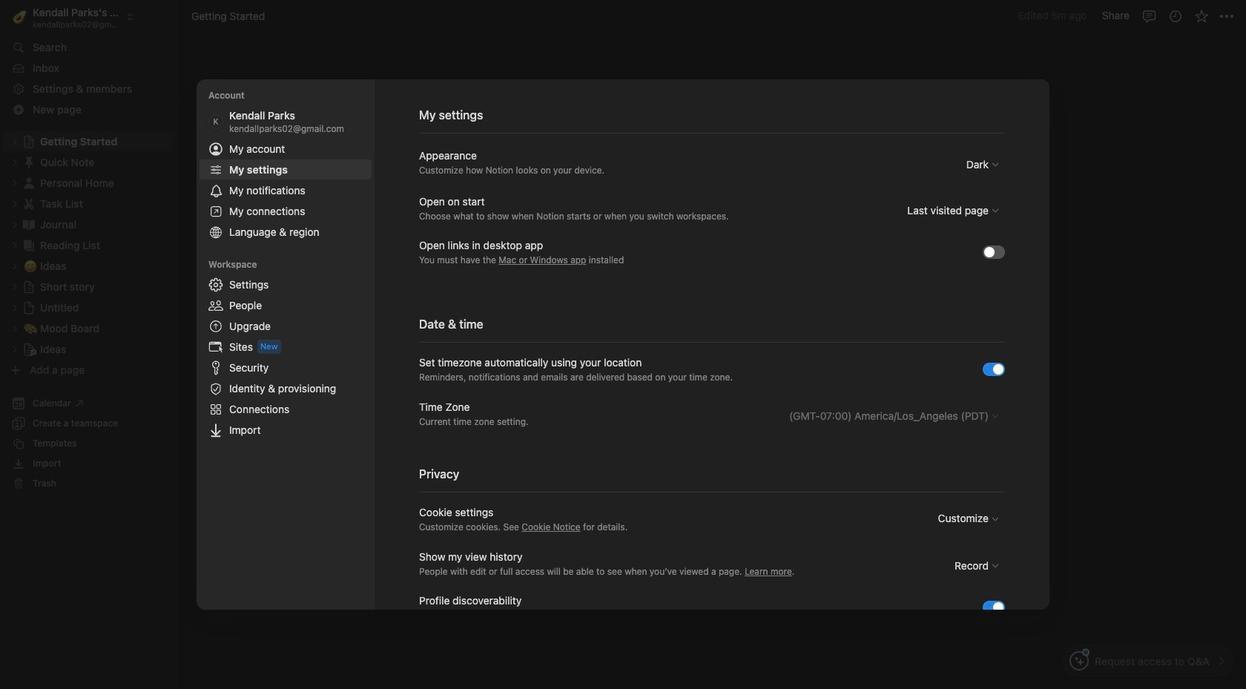 Task type: describe. For each thing, give the bounding box(es) containing it.
🥑 image
[[13, 8, 27, 26]]

updates image
[[1169, 9, 1183, 23]]

favorite image
[[1195, 9, 1209, 23]]



Task type: vqa. For each thing, say whether or not it's contained in the screenshot.
👉 ICON on the bottom of the page
yes



Task type: locate. For each thing, give the bounding box(es) containing it.
👉 image
[[451, 466, 466, 485]]

comments image
[[1143, 9, 1157, 23]]

👋 image
[[451, 163, 466, 183]]



